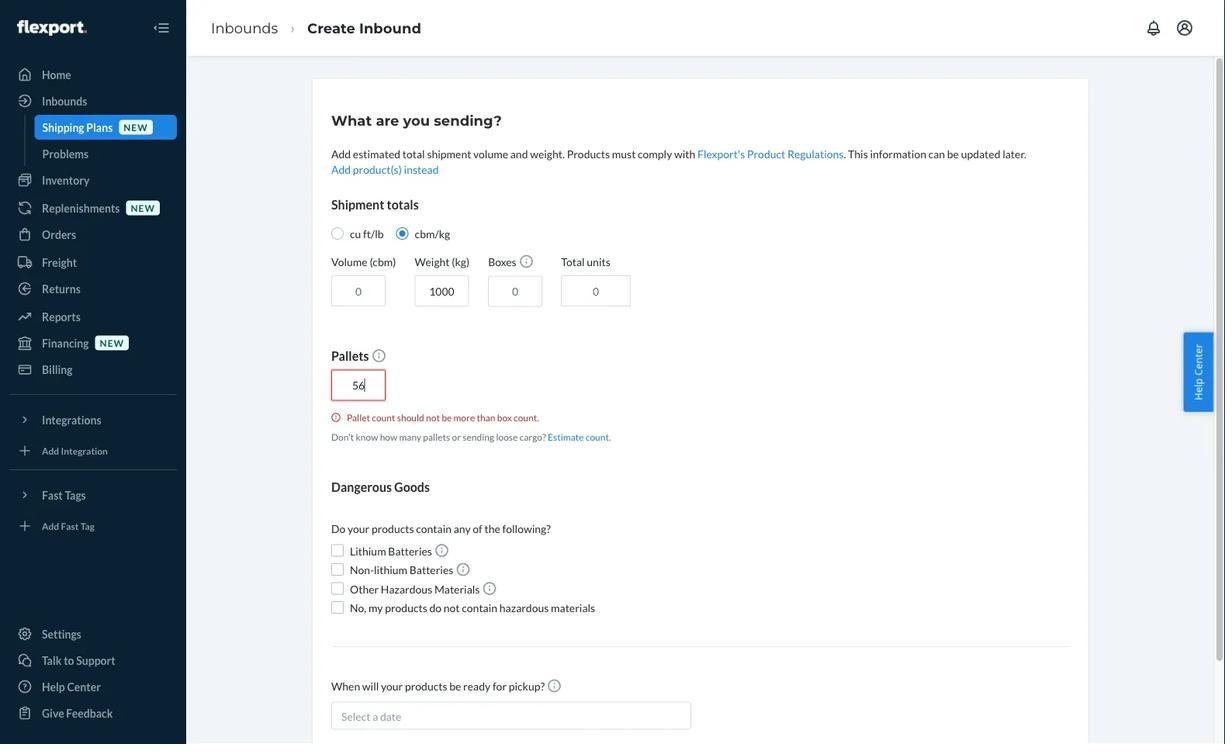 Task type: locate. For each thing, give the bounding box(es) containing it.
0 horizontal spatial help
[[42, 680, 65, 694]]

count.
[[514, 412, 539, 423]]

total units
[[561, 255, 611, 268]]

0 horizontal spatial .
[[609, 431, 611, 443]]

other hazardous materials
[[350, 583, 482, 596]]

other
[[350, 583, 379, 596]]

1 horizontal spatial inbounds
[[211, 19, 278, 36]]

product
[[748, 147, 786, 160]]

dangerous goods
[[331, 480, 430, 495]]

you
[[403, 112, 430, 129]]

following?
[[503, 522, 551, 536]]

add inside 'link'
[[42, 520, 59, 532]]

problems
[[42, 147, 89, 160]]

1 horizontal spatial contain
[[462, 601, 498, 614]]

date
[[380, 710, 402, 724]]

0 horizontal spatial help center
[[42, 680, 101, 694]]

products for contain
[[372, 522, 414, 536]]

1 vertical spatial contain
[[462, 601, 498, 614]]

4 0 text field from the left
[[488, 276, 543, 307]]

1 vertical spatial inbounds link
[[9, 89, 177, 113]]

products down hazardous on the bottom left of the page
[[385, 601, 428, 614]]

new for shipping plans
[[124, 121, 148, 133]]

count
[[372, 412, 395, 423], [586, 431, 609, 443]]

your right will at the bottom
[[381, 680, 403, 693]]

any
[[454, 522, 471, 536]]

inbounds
[[211, 19, 278, 36], [42, 94, 87, 108]]

0 vertical spatial inbounds
[[211, 19, 278, 36]]

. left this
[[844, 147, 846, 160]]

1 horizontal spatial count
[[586, 431, 609, 443]]

volume
[[331, 255, 368, 268]]

0 vertical spatial fast
[[42, 489, 63, 502]]

1 horizontal spatial not
[[444, 601, 460, 614]]

2 vertical spatial be
[[450, 680, 461, 693]]

0 text field down the weight (kg)
[[415, 276, 469, 307]]

contain left any
[[416, 522, 452, 536]]

add
[[331, 147, 351, 160], [331, 163, 351, 176], [42, 445, 59, 456], [42, 520, 59, 532]]

create inbound link
[[307, 19, 421, 36]]

returns
[[42, 282, 81, 295]]

hazardous
[[500, 601, 549, 614]]

1 vertical spatial fast
[[61, 520, 79, 532]]

for
[[493, 680, 507, 693]]

1 vertical spatial your
[[381, 680, 403, 693]]

be left the more
[[442, 412, 452, 423]]

None radio
[[331, 227, 344, 240]]

home
[[42, 68, 71, 81]]

flexport's
[[698, 147, 745, 160]]

products left ready
[[405, 680, 448, 693]]

new
[[124, 121, 148, 133], [131, 202, 155, 213], [100, 337, 124, 349]]

0 text field down boxes
[[488, 276, 543, 307]]

0 vertical spatial center
[[1192, 344, 1206, 376]]

0 text field down "volume (cbm)"
[[331, 276, 386, 307]]

None checkbox
[[331, 545, 344, 557], [331, 583, 344, 595], [331, 545, 344, 557], [331, 583, 344, 595]]

0 horizontal spatial inbounds
[[42, 94, 87, 108]]

do
[[430, 601, 442, 614]]

updated
[[962, 147, 1001, 160]]

instead
[[404, 163, 439, 176]]

no,
[[350, 601, 367, 614]]

1 vertical spatial new
[[131, 202, 155, 213]]

1 vertical spatial be
[[442, 412, 452, 423]]

add down fast tags
[[42, 520, 59, 532]]

2 0 text field from the left
[[415, 276, 469, 307]]

batteries up non-lithium batteries
[[388, 545, 432, 558]]

do
[[331, 522, 346, 536]]

be right 'can'
[[948, 147, 960, 160]]

tags
[[65, 489, 86, 502]]

products up lithium batteries
[[372, 522, 414, 536]]

fast tags
[[42, 489, 86, 502]]

1 vertical spatial products
[[385, 601, 428, 614]]

inventory link
[[9, 168, 177, 193]]

units
[[587, 255, 611, 268]]

fast left tags
[[42, 489, 63, 502]]

be left ready
[[450, 680, 461, 693]]

1 vertical spatial .
[[609, 431, 611, 443]]

not right do
[[444, 601, 460, 614]]

add for add integration
[[42, 445, 59, 456]]

your right do at the bottom of the page
[[348, 522, 370, 536]]

help center
[[1192, 344, 1206, 400], [42, 680, 101, 694]]

0 vertical spatial products
[[372, 522, 414, 536]]

2 vertical spatial new
[[100, 337, 124, 349]]

1 vertical spatial center
[[67, 680, 101, 694]]

weight
[[415, 255, 450, 268]]

ready
[[464, 680, 491, 693]]

1 horizontal spatial your
[[381, 680, 403, 693]]

0 horizontal spatial not
[[426, 412, 440, 423]]

not up pallets
[[426, 412, 440, 423]]

fast left 'tag'
[[61, 520, 79, 532]]

0 vertical spatial be
[[948, 147, 960, 160]]

1 vertical spatial help center
[[42, 680, 101, 694]]

1 horizontal spatial inbounds link
[[211, 19, 278, 36]]

None checkbox
[[331, 564, 344, 576], [331, 602, 344, 614], [331, 564, 344, 576], [331, 602, 344, 614]]

0 vertical spatial not
[[426, 412, 440, 423]]

1 horizontal spatial help
[[1192, 378, 1206, 400]]

shipment
[[331, 197, 385, 212]]

cu
[[350, 227, 361, 240]]

new up orders link at the top left of the page
[[131, 202, 155, 213]]

0 horizontal spatial contain
[[416, 522, 452, 536]]

loose
[[496, 431, 518, 443]]

settings
[[42, 628, 81, 641]]

add fast tag link
[[9, 514, 177, 539]]

0 vertical spatial .
[[844, 147, 846, 160]]

don't know how many pallets or sending loose cargo? estimate count .
[[331, 431, 611, 443]]

more
[[454, 412, 475, 423]]

0 vertical spatial your
[[348, 522, 370, 536]]

add down what
[[331, 147, 351, 160]]

feedback
[[66, 707, 113, 720]]

add product(s) instead button
[[331, 161, 439, 177]]

contain down materials
[[462, 601, 498, 614]]

0 text field for weight
[[415, 276, 469, 307]]

count right estimate
[[586, 431, 609, 443]]

0 vertical spatial help center
[[1192, 344, 1206, 400]]

pallet
[[347, 412, 370, 423]]

0 text field
[[331, 276, 386, 307], [415, 276, 469, 307], [561, 276, 631, 307], [488, 276, 543, 307]]

add for add fast tag
[[42, 520, 59, 532]]

1 horizontal spatial .
[[844, 147, 846, 160]]

support
[[76, 654, 115, 667]]

fast inside fast tags dropdown button
[[42, 489, 63, 502]]

shipping
[[42, 121, 84, 134]]

create
[[307, 19, 355, 36]]

1 horizontal spatial center
[[1192, 344, 1206, 376]]

0 horizontal spatial center
[[67, 680, 101, 694]]

dangerous
[[331, 480, 392, 495]]

new right plans
[[124, 121, 148, 133]]

the
[[485, 522, 501, 536]]

orders link
[[9, 222, 177, 247]]

shipping plans
[[42, 121, 113, 134]]

flexport logo image
[[17, 20, 87, 36]]

shipment
[[427, 147, 472, 160]]

1 vertical spatial not
[[444, 601, 460, 614]]

0 vertical spatial new
[[124, 121, 148, 133]]

0 vertical spatial contain
[[416, 522, 452, 536]]

center
[[1192, 344, 1206, 376], [67, 680, 101, 694]]

than
[[477, 412, 496, 423]]

give feedback
[[42, 707, 113, 720]]

comply
[[638, 147, 673, 160]]

what are you sending?
[[331, 112, 502, 129]]

0 vertical spatial help
[[1192, 378, 1206, 400]]

weight.
[[530, 147, 565, 160]]

add estimated total shipment volume and weight. products must comply with flexport's product regulations . this information can be updated later. add product(s) instead
[[331, 147, 1027, 176]]

.
[[844, 147, 846, 160], [609, 431, 611, 443]]

weight (kg)
[[415, 255, 470, 268]]

0 horizontal spatial count
[[372, 412, 395, 423]]

with
[[675, 147, 696, 160]]

1 horizontal spatial help center
[[1192, 344, 1206, 400]]

lithium
[[350, 545, 386, 558]]

a
[[373, 710, 378, 724]]

1 0 text field from the left
[[331, 276, 386, 307]]

None radio
[[396, 227, 409, 240]]

don't
[[331, 431, 354, 443]]

0 text field down the "units"
[[561, 276, 631, 307]]

breadcrumbs navigation
[[199, 5, 434, 51]]

new down reports link
[[100, 337, 124, 349]]

inbounds link
[[211, 19, 278, 36], [9, 89, 177, 113]]

count up how
[[372, 412, 395, 423]]

(cbm)
[[370, 255, 396, 268]]

cu ft/lb
[[350, 227, 384, 240]]

. right estimate
[[609, 431, 611, 443]]

create inbound
[[307, 19, 421, 36]]

batteries up other hazardous materials at the bottom left of page
[[410, 564, 454, 577]]

freight
[[42, 256, 77, 269]]

help center inside help center button
[[1192, 344, 1206, 400]]

1 vertical spatial count
[[586, 431, 609, 443]]

products
[[567, 147, 610, 160]]

pickup?
[[509, 680, 545, 693]]

add left integration
[[42, 445, 59, 456]]

pallets
[[331, 348, 371, 363]]

be for pallet count should not be more than box count.
[[442, 412, 452, 423]]

3 0 text field from the left
[[561, 276, 631, 307]]

your
[[348, 522, 370, 536], [381, 680, 403, 693]]

be for when will your products be ready for pickup?
[[450, 680, 461, 693]]

select
[[342, 710, 371, 724]]



Task type: vqa. For each thing, say whether or not it's contained in the screenshot.
The Loose
yes



Task type: describe. For each thing, give the bounding box(es) containing it.
help center inside help center link
[[42, 680, 101, 694]]

integrations
[[42, 413, 101, 427]]

1 vertical spatial batteries
[[410, 564, 454, 577]]

add integration
[[42, 445, 108, 456]]

many
[[399, 431, 422, 443]]

non-lithium batteries
[[350, 564, 456, 577]]

0 vertical spatial batteries
[[388, 545, 432, 558]]

0 horizontal spatial inbounds link
[[9, 89, 177, 113]]

new for replenishments
[[131, 202, 155, 213]]

0 vertical spatial inbounds link
[[211, 19, 278, 36]]

totals
[[387, 197, 419, 212]]

0 text field for total
[[561, 276, 631, 307]]

total
[[561, 255, 585, 268]]

plans
[[86, 121, 113, 134]]

do your products contain any of the following?
[[331, 522, 551, 536]]

cbm/kg
[[415, 227, 450, 240]]

estimate
[[548, 431, 584, 443]]

later.
[[1003, 147, 1027, 160]]

reports
[[42, 310, 81, 323]]

open account menu image
[[1176, 19, 1195, 37]]

open notifications image
[[1145, 19, 1164, 37]]

settings link
[[9, 622, 177, 647]]

sending?
[[434, 112, 502, 129]]

flexport's product regulations button
[[698, 146, 844, 161]]

must
[[612, 147, 636, 160]]

my
[[369, 601, 383, 614]]

0 vertical spatial count
[[372, 412, 395, 423]]

close navigation image
[[152, 19, 171, 37]]

materials
[[551, 601, 596, 614]]

estimate count button
[[548, 430, 609, 444]]

1 vertical spatial inbounds
[[42, 94, 87, 108]]

regulations
[[788, 147, 844, 160]]

new for financing
[[100, 337, 124, 349]]

products for do
[[385, 601, 428, 614]]

when will your products be ready for pickup?
[[331, 680, 547, 693]]

financing
[[42, 337, 89, 350]]

0 horizontal spatial your
[[348, 522, 370, 536]]

sending
[[463, 431, 495, 443]]

be inside the 'add estimated total shipment volume and weight. products must comply with flexport's product regulations . this information can be updated later. add product(s) instead'
[[948, 147, 960, 160]]

goods
[[394, 480, 430, 495]]

help inside button
[[1192, 378, 1206, 400]]

add for add estimated total shipment volume and weight. products must comply with flexport's product regulations . this information can be updated later. add product(s) instead
[[331, 147, 351, 160]]

. inside the 'add estimated total shipment volume and weight. products must comply with flexport's product regulations . this information can be updated later. add product(s) instead'
[[844, 147, 846, 160]]

can
[[929, 147, 946, 160]]

materials
[[435, 583, 480, 596]]

ft/lb
[[363, 227, 384, 240]]

volume
[[474, 147, 509, 160]]

billing link
[[9, 357, 177, 382]]

inbounds inside breadcrumbs navigation
[[211, 19, 278, 36]]

add left product(s) in the top of the page
[[331, 163, 351, 176]]

when
[[331, 680, 360, 693]]

or
[[452, 431, 461, 443]]

help center link
[[9, 675, 177, 699]]

1 vertical spatial help
[[42, 680, 65, 694]]

know
[[356, 431, 378, 443]]

talk
[[42, 654, 62, 667]]

0 text field for volume
[[331, 276, 386, 307]]

how
[[380, 431, 398, 443]]

and
[[511, 147, 528, 160]]

center inside button
[[1192, 344, 1206, 376]]

no, my products do not contain hazardous materials
[[350, 601, 596, 614]]

fast tags button
[[9, 483, 177, 508]]

replenishments
[[42, 201, 120, 215]]

what
[[331, 112, 372, 129]]

help center button
[[1184, 332, 1214, 412]]

hazardous
[[381, 583, 433, 596]]

add fast tag
[[42, 520, 95, 532]]

give feedback button
[[9, 701, 177, 726]]

0 text field
[[331, 370, 386, 401]]

lithium batteries
[[350, 545, 434, 558]]

fast inside add fast tag 'link'
[[61, 520, 79, 532]]

billing
[[42, 363, 73, 376]]

cargo?
[[520, 431, 546, 443]]

lithium
[[374, 564, 408, 577]]

should
[[397, 412, 424, 423]]

to
[[64, 654, 74, 667]]

problems link
[[35, 141, 177, 166]]

pallet count should not be more than box count.
[[347, 412, 539, 423]]

this
[[849, 147, 869, 160]]

will
[[362, 680, 379, 693]]

are
[[376, 112, 399, 129]]

volume (cbm)
[[331, 255, 396, 268]]

home link
[[9, 62, 177, 87]]

orders
[[42, 228, 76, 241]]

information
[[871, 147, 927, 160]]

2 vertical spatial products
[[405, 680, 448, 693]]

talk to support
[[42, 654, 115, 667]]

freight link
[[9, 250, 177, 275]]

box
[[497, 412, 512, 423]]

returns link
[[9, 276, 177, 301]]

of
[[473, 522, 483, 536]]

shipment totals
[[331, 197, 419, 212]]

pallets
[[423, 431, 450, 443]]

tag
[[81, 520, 95, 532]]

estimated
[[353, 147, 401, 160]]



